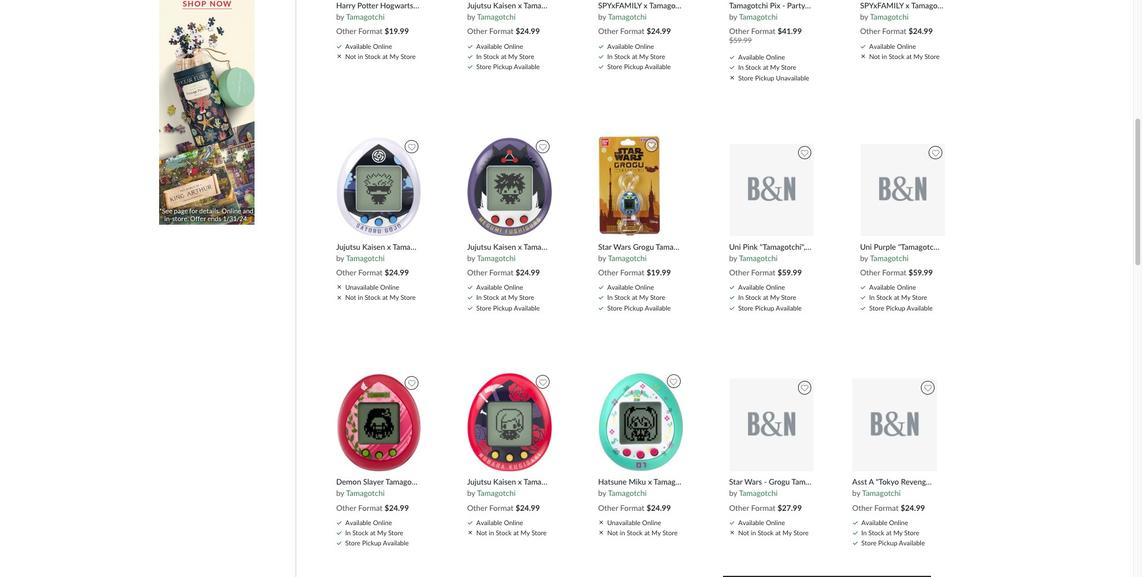 Task type: vqa. For each thing, say whether or not it's contained in the screenshot.


Task type: locate. For each thing, give the bounding box(es) containing it.
"tamagotchi", down title: uni pink image
[[760, 242, 805, 251]]

0 vertical spatial $19.99
[[385, 26, 409, 36]]

tamagotchi link for harry potter hogwarts castle… link
[[346, 12, 385, 22]]

online for demon slayer tamagotchi:… link
[[373, 519, 392, 526]]

spyxfamily x tamagotchi -… by tamagotchi other format $24.99
[[860, 1, 961, 36]]

"tamagotchi", right purple
[[898, 242, 944, 251]]

spyxfamily x tamagotchi - pink link
[[598, 1, 710, 11]]

2 vertical spatial unavailable
[[607, 519, 640, 526]]

store pickup available for title: asst a image
[[861, 539, 925, 547]]

1 horizontal spatial $59.99
[[778, 268, 802, 277]]

1 vertical spatial unavailable online
[[607, 519, 661, 526]]

bntca… inside uni pink "tamagotchi", bntca… by tamagotchi other format $59.99
[[807, 242, 839, 251]]

by inside star wars grogu tamagotchi… by tamagotchi other format $19.99
[[598, 253, 606, 263]]

1 horizontal spatial unavailable online
[[607, 519, 661, 526]]

stock
[[365, 52, 381, 60], [483, 52, 499, 60], [614, 52, 630, 60], [889, 52, 905, 60], [745, 63, 761, 71], [365, 294, 381, 301], [483, 294, 499, 301], [614, 294, 630, 301], [745, 294, 761, 301], [876, 294, 892, 301], [352, 529, 368, 537], [496, 529, 512, 537], [627, 529, 643, 537], [758, 529, 774, 537], [868, 529, 884, 537]]

0 horizontal spatial $59.99
[[729, 36, 752, 45]]

other inside the harry potter hogwarts castle… by tamagotchi other format $19.99
[[336, 26, 356, 36]]

title: star wars - grogu tamagotchi using the force & silicone case set image
[[729, 378, 814, 472]]

uni for uni pink "tamagotchi", bntca…
[[729, 242, 741, 251]]

online for 'star wars - grogu tamagotchi…' link
[[766, 519, 785, 526]]

wars inside star wars - grogu tamagotchi… by tamagotchi other format $27.99
[[744, 477, 762, 487]]

spyxfamily
[[598, 1, 642, 10], [860, 1, 904, 10]]

jujutsu kaisen x tamagotchi -… link
[[467, 1, 573, 11], [336, 242, 442, 252], [467, 242, 573, 252], [467, 477, 573, 487]]

0 vertical spatial grogu
[[633, 242, 654, 251]]

wars
[[613, 242, 631, 251], [744, 477, 762, 487]]

check image
[[468, 45, 473, 48], [861, 45, 866, 48], [468, 55, 473, 58], [599, 55, 604, 58], [599, 65, 604, 69], [730, 66, 735, 69], [730, 286, 735, 289], [861, 286, 866, 289], [599, 296, 604, 299], [730, 296, 735, 299], [468, 306, 473, 310], [730, 306, 735, 310], [861, 306, 866, 310], [337, 521, 342, 524], [730, 521, 735, 524], [853, 521, 858, 524], [853, 531, 858, 535]]

$24.99
[[516, 26, 540, 36], [647, 26, 671, 36], [909, 26, 933, 36], [385, 268, 409, 277], [516, 268, 540, 277], [385, 503, 409, 512], [516, 503, 540, 512], [647, 503, 671, 512], [901, 503, 925, 512]]

uni pink "tamagotchi", bntca… by tamagotchi other format $59.99
[[729, 242, 839, 277]]

0 horizontal spatial uni
[[729, 242, 741, 251]]

bntca… inside uni purple "tamagotchi", bntca… by tamagotchi other format $59.99
[[946, 242, 977, 251]]

1 horizontal spatial $19.99
[[647, 268, 671, 277]]

in for title: asst a image
[[861, 529, 867, 537]]

uni inside uni purple "tamagotchi", bntca… by tamagotchi other format $59.99
[[860, 242, 872, 251]]

1 horizontal spatial pink
[[743, 242, 758, 251]]

store for title: demon slayer tamagotchi: exploding blood! (japanese version) image
[[345, 539, 360, 547]]

2 uni from the left
[[860, 242, 872, 251]]

0 horizontal spatial wars
[[613, 242, 631, 251]]

…
[[567, 1, 573, 10], [955, 1, 961, 10], [436, 242, 442, 251], [567, 242, 573, 251], [567, 477, 573, 487], [697, 477, 703, 487]]

1 vertical spatial grogu
[[769, 477, 790, 487]]

$59.99 inside uni purple "tamagotchi", bntca… by tamagotchi other format $59.99
[[909, 268, 933, 277]]

0 vertical spatial tamagotchi…
[[656, 242, 700, 251]]

tamagotchi link for 'uni pink "tamagotchi", bntca…' link
[[739, 253, 778, 263]]

1 horizontal spatial uni
[[860, 242, 872, 251]]

$19.99 inside the harry potter hogwarts castle… by tamagotchi other format $19.99
[[385, 26, 409, 36]]

1 "tamagotchi", from the left
[[760, 242, 805, 251]]

$19.99 down hogwarts
[[385, 26, 409, 36]]

other inside demon slayer tamagotchi:… by tamagotchi other format $24.99
[[336, 503, 356, 512]]

1 horizontal spatial bntca…
[[946, 242, 977, 251]]

uni
[[729, 242, 741, 251], [860, 242, 872, 251]]

tamagotchi link for asst a "tokyo revengers x… link
[[862, 488, 901, 498]]

online for 'uni pink "tamagotchi", bntca…' link
[[766, 283, 785, 291]]

wars inside star wars grogu tamagotchi… by tamagotchi other format $19.99
[[613, 242, 631, 251]]

unavailable online for kaisen
[[345, 283, 399, 291]]

available
[[345, 42, 371, 50], [476, 42, 502, 50], [607, 42, 633, 50], [869, 42, 895, 50], [738, 53, 764, 61], [514, 63, 540, 71], [645, 63, 671, 71], [476, 283, 502, 291], [607, 283, 633, 291], [738, 283, 764, 291], [869, 283, 895, 291], [514, 304, 540, 312], [645, 304, 671, 312], [776, 304, 802, 312], [907, 304, 933, 312], [345, 519, 371, 526], [476, 519, 502, 526], [738, 519, 764, 526], [861, 519, 887, 526], [383, 539, 409, 547], [899, 539, 925, 547]]

0 horizontal spatial unavailable online
[[345, 283, 399, 291]]

by inside asst a "tokyo revengers x… by tamagotchi other format $24.99
[[852, 488, 860, 498]]

1 vertical spatial tamagotchi…
[[792, 477, 836, 487]]

store pickup available for the title: star wars grogu tamagotchi blue ver. image at right
[[607, 304, 671, 312]]

x inside hatsune miku x tamagotchi -… by tamagotchi other format $24.99
[[648, 477, 652, 487]]

tamagotchi
[[524, 1, 562, 10], [649, 1, 688, 10], [729, 1, 768, 10], [911, 1, 950, 10], [346, 12, 385, 22], [477, 12, 516, 22], [608, 12, 647, 22], [739, 12, 778, 22], [870, 12, 909, 22], [393, 242, 431, 251], [524, 242, 562, 251], [346, 253, 385, 263], [477, 253, 516, 263], [608, 253, 647, 263], [739, 253, 778, 263], [870, 253, 909, 263], [524, 477, 562, 487], [654, 477, 693, 487], [346, 488, 385, 498], [477, 488, 516, 498], [608, 488, 647, 498], [739, 488, 778, 498], [862, 488, 901, 498]]

tamagotchi link for star wars grogu tamagotchi… link
[[608, 253, 647, 263]]

- inside hatsune miku x tamagotchi -… by tamagotchi other format $24.99
[[694, 477, 697, 487]]

other inside uni purple "tamagotchi", bntca… by tamagotchi other format $59.99
[[860, 268, 880, 277]]

unavailable
[[776, 74, 809, 81], [345, 283, 379, 291], [607, 519, 640, 526]]

… inside hatsune miku x tamagotchi -… by tamagotchi other format $24.99
[[697, 477, 703, 487]]

available online for harry potter hogwarts castle… link
[[345, 42, 392, 50]]

2 vertical spatial close modal image
[[730, 531, 734, 534]]

store
[[476, 63, 491, 71], [607, 63, 622, 71], [738, 74, 753, 81], [476, 304, 491, 312], [607, 304, 622, 312], [738, 304, 753, 312], [869, 304, 884, 312], [345, 539, 360, 547], [861, 539, 877, 547]]

pickup for the title: jujutsu kaisen x tamagotchi - megumi fushiguro image
[[493, 304, 512, 312]]

$24.99 inside spyxfamily x tamagotchi - pink by tamagotchi other format $24.99
[[647, 26, 671, 36]]

asst a "tokyo revengers x… by tamagotchi other format $24.99
[[852, 477, 948, 512]]

tamagotchi…
[[656, 242, 700, 251], [792, 477, 836, 487]]

jujutsu kaisen x tamagotchi -… link for title: jujutsu kaisen x tamagotchi - satoru gojo 'image'
[[336, 242, 442, 252]]

jujutsu kaisen x tamagotchi -… by tamagotchi other format $24.99
[[467, 1, 573, 36], [336, 242, 442, 277], [467, 242, 573, 277], [467, 477, 573, 512]]

$59.99
[[729, 36, 752, 45], [778, 268, 802, 277], [909, 268, 933, 277]]

tamagotchi link for the hatsune miku x tamagotchi -… link
[[608, 488, 647, 498]]

0 horizontal spatial "tamagotchi",
[[760, 242, 805, 251]]

1 horizontal spatial grogu
[[769, 477, 790, 487]]

tamagotchi inside asst a "tokyo revengers x… by tamagotchi other format $24.99
[[862, 488, 901, 498]]

0 vertical spatial pink
[[695, 1, 710, 10]]

0 horizontal spatial star
[[598, 242, 612, 251]]

- inside tamagotchi pix - party… by tamagotchi other format $41.99 $59.99
[[782, 1, 785, 10]]

castle…
[[415, 1, 442, 10]]

tamagotchi link for spyxfamily x tamagotchi -… link
[[870, 12, 909, 22]]

$24.99 inside hatsune miku x tamagotchi -… by tamagotchi other format $24.99
[[647, 503, 671, 512]]

other inside spyxfamily x tamagotchi - pink by tamagotchi other format $24.99
[[598, 26, 618, 36]]

wars for grogu
[[613, 242, 631, 251]]

0 horizontal spatial $19.99
[[385, 26, 409, 36]]

in for the title: star wars grogu tamagotchi blue ver. image at right
[[607, 294, 613, 301]]

available online
[[345, 42, 392, 50], [476, 42, 523, 50], [607, 42, 654, 50], [869, 42, 916, 50], [738, 53, 785, 61], [476, 283, 523, 291], [607, 283, 654, 291], [738, 283, 785, 291], [869, 283, 916, 291], [345, 519, 392, 526], [476, 519, 523, 526], [738, 519, 785, 526], [861, 519, 908, 526]]

0 horizontal spatial bntca…
[[807, 242, 839, 251]]

$19.99 for hogwarts
[[385, 26, 409, 36]]

$59.99 down 'uni pink "tamagotchi", bntca…' link
[[778, 268, 802, 277]]

-
[[564, 1, 567, 10], [690, 1, 693, 10], [782, 1, 785, 10], [952, 1, 955, 10], [433, 242, 436, 251], [564, 242, 567, 251], [564, 477, 567, 487], [694, 477, 697, 487], [764, 477, 767, 487]]

bntca… for uni purple "tamagotchi", bntca… by tamagotchi other format $59.99
[[946, 242, 977, 251]]

other inside star wars grogu tamagotchi… by tamagotchi other format $19.99
[[598, 268, 618, 277]]

hogwarts
[[380, 1, 413, 10]]

title: jujutsu kaisen x tamagotchi - megumi fushiguro image
[[467, 137, 552, 237]]

not in stock at my store for harry potter hogwarts castle… link
[[345, 52, 416, 60]]

unavailable online
[[345, 283, 399, 291], [607, 519, 661, 526]]

close modal image
[[338, 54, 341, 58], [861, 54, 865, 58], [730, 76, 734, 79], [600, 520, 603, 524], [469, 531, 472, 534], [600, 531, 603, 534]]

"tamagotchi",
[[760, 242, 805, 251], [898, 242, 944, 251]]

tamagotchi inside star wars grogu tamagotchi… by tamagotchi other format $19.99
[[608, 253, 647, 263]]

1 horizontal spatial spyxfamily
[[860, 1, 904, 10]]

$59.99 down tamagotchi pix - party… link
[[729, 36, 752, 45]]

not for the hatsune miku x tamagotchi -… link
[[607, 529, 618, 537]]

0 horizontal spatial spyxfamily
[[598, 1, 642, 10]]

spyxfamily inside spyxfamily x tamagotchi -… by tamagotchi other format $24.99
[[860, 1, 904, 10]]

x…
[[938, 477, 948, 487]]

$41.99
[[778, 26, 802, 36]]

jujutsu
[[467, 1, 491, 10], [336, 242, 360, 251], [467, 242, 491, 251], [467, 477, 491, 487]]

star inside star wars grogu tamagotchi… by tamagotchi other format $19.99
[[598, 242, 612, 251]]

other inside spyxfamily x tamagotchi -… by tamagotchi other format $24.99
[[860, 26, 880, 36]]

2 spyxfamily from the left
[[860, 1, 904, 10]]

$59.99 inside uni pink "tamagotchi", bntca… by tamagotchi other format $59.99
[[778, 268, 802, 277]]

$27.99
[[778, 503, 802, 512]]

spyxfamily for spyxfamily x tamagotchi - pink
[[598, 1, 642, 10]]

not in stock at my store
[[345, 52, 416, 60], [869, 52, 940, 60], [345, 294, 416, 301], [476, 529, 547, 537], [607, 529, 678, 537], [738, 529, 809, 537]]

0 vertical spatial unavailable online
[[345, 283, 399, 291]]

$19.99 inside star wars grogu tamagotchi… by tamagotchi other format $19.99
[[647, 268, 671, 277]]

unavailable for jujutsu kaisen x tamagotchi -… by tamagotchi other format $24.99
[[345, 283, 379, 291]]

0 horizontal spatial tamagotchi…
[[656, 242, 700, 251]]

jujutsu kaisen x tamagotchi -… by tamagotchi other format $24.99 for title: jujutsu kaisen x tamagotchi - satoru gojo 'image'
[[336, 242, 442, 277]]

tamagotchi inside the harry potter hogwarts castle… by tamagotchi other format $19.99
[[346, 12, 385, 22]]

star for tamagotchi
[[598, 242, 612, 251]]

$59.99 down uni purple "tamagotchi", bntca… link
[[909, 268, 933, 277]]

1 uni from the left
[[729, 242, 741, 251]]

store for the title: jujutsu kaisen x tamagotchi - megumi fushiguro image
[[476, 304, 491, 312]]

1 vertical spatial star
[[729, 477, 743, 487]]

pickup
[[493, 63, 512, 71], [624, 63, 643, 71], [755, 74, 774, 81], [493, 304, 512, 312], [624, 304, 643, 312], [755, 304, 774, 312], [886, 304, 905, 312], [362, 539, 381, 547], [878, 539, 897, 547]]

uni pink "tamagotchi", bntca… link
[[729, 242, 839, 252]]

in stock at my store for the title: star wars grogu tamagotchi blue ver. image at right
[[607, 294, 665, 301]]

"tamagotchi", inside uni pink "tamagotchi", bntca… by tamagotchi other format $59.99
[[760, 242, 805, 251]]

- inside spyxfamily x tamagotchi - pink by tamagotchi other format $24.99
[[690, 1, 693, 10]]

in for the title: jujutsu kaisen x tamagotchi - megumi fushiguro image
[[476, 294, 482, 301]]

… for title: hatsune miku x tamagotchi - cute miku ver. image at bottom
[[697, 477, 703, 487]]

star for by
[[729, 477, 743, 487]]

0 vertical spatial wars
[[613, 242, 631, 251]]

1 vertical spatial pink
[[743, 242, 758, 251]]

store pickup available
[[476, 63, 540, 71], [607, 63, 671, 71], [476, 304, 540, 312], [607, 304, 671, 312], [738, 304, 802, 312], [869, 304, 933, 312], [345, 539, 409, 547], [861, 539, 925, 547]]

1 vertical spatial unavailable
[[345, 283, 379, 291]]

check image
[[337, 45, 342, 48], [599, 45, 604, 48], [730, 55, 735, 59], [468, 65, 473, 69], [468, 286, 473, 289], [599, 286, 604, 289], [468, 296, 473, 299], [861, 296, 866, 299], [599, 306, 604, 310], [468, 521, 473, 524], [337, 531, 342, 535], [337, 542, 342, 545], [853, 542, 858, 545]]

1 horizontal spatial star
[[729, 477, 743, 487]]

in for 'star wars - grogu tamagotchi…' link
[[751, 529, 756, 537]]

format inside spyxfamily x tamagotchi - pink by tamagotchi other format $24.99
[[620, 26, 645, 36]]

0 horizontal spatial unavailable
[[345, 283, 379, 291]]

star
[[598, 242, 612, 251], [729, 477, 743, 487]]

my store
[[390, 52, 416, 60], [508, 52, 534, 60], [639, 52, 665, 60], [914, 52, 940, 60], [770, 63, 796, 71], [390, 294, 416, 301], [508, 294, 534, 301], [639, 294, 665, 301], [770, 294, 796, 301], [901, 294, 927, 301], [377, 529, 403, 537], [521, 529, 547, 537], [652, 529, 678, 537], [783, 529, 809, 537], [893, 529, 919, 537]]

not in stock at my store for spyxfamily x tamagotchi -… link
[[869, 52, 940, 60]]

1 horizontal spatial wars
[[744, 477, 762, 487]]

close modal image for hatsune miku x tamagotchi -… by tamagotchi other format $24.99
[[600, 531, 603, 534]]

asst
[[852, 477, 867, 487]]

2 horizontal spatial $59.99
[[909, 268, 933, 277]]

jujutsu for title: jujutsu kaisen x tamagotchi - satoru gojo 'image'
[[336, 242, 360, 251]]

by inside spyxfamily x tamagotchi -… by tamagotchi other format $24.99
[[860, 12, 868, 22]]

in stock at my store for the title: jujutsu kaisen x tamagotchi - megumi fushiguro image
[[476, 294, 534, 301]]

0 horizontal spatial grogu
[[633, 242, 654, 251]]

available online for tamagotchi pix - party… link
[[738, 53, 785, 61]]

2 horizontal spatial unavailable
[[776, 74, 809, 81]]

miku
[[629, 477, 646, 487]]

kaisen
[[493, 1, 516, 10], [362, 242, 385, 251], [493, 242, 516, 251], [493, 477, 516, 487]]

by inside the harry potter hogwarts castle… by tamagotchi other format $19.99
[[336, 12, 344, 22]]

at
[[382, 52, 388, 60], [501, 52, 507, 60], [632, 52, 638, 60], [906, 52, 912, 60], [763, 63, 769, 71], [382, 294, 388, 301], [501, 294, 507, 301], [632, 294, 638, 301], [763, 294, 769, 301], [894, 294, 900, 301], [370, 529, 376, 537], [513, 529, 519, 537], [644, 529, 650, 537], [775, 529, 781, 537], [886, 529, 892, 537]]

in
[[476, 52, 482, 60], [607, 52, 613, 60], [738, 63, 744, 71], [476, 294, 482, 301], [607, 294, 613, 301], [738, 294, 744, 301], [869, 294, 875, 301], [345, 529, 351, 537], [861, 529, 867, 537]]

online
[[373, 42, 392, 50], [504, 42, 523, 50], [635, 42, 654, 50], [897, 42, 916, 50], [766, 53, 785, 61], [380, 283, 399, 291], [504, 283, 523, 291], [635, 283, 654, 291], [766, 283, 785, 291], [897, 283, 916, 291], [373, 519, 392, 526], [504, 519, 523, 526], [642, 519, 661, 526], [766, 519, 785, 526], [889, 519, 908, 526]]

close modal image for spyxfamily x tamagotchi -… by tamagotchi other format $24.99
[[861, 54, 865, 58]]

1 vertical spatial wars
[[744, 477, 762, 487]]

pickup for title: asst a image
[[878, 539, 897, 547]]

available online for spyxfamily x tamagotchi - pink link at top right
[[607, 42, 654, 50]]

by
[[336, 12, 344, 22], [467, 12, 475, 22], [598, 12, 606, 22], [729, 12, 737, 22], [860, 12, 868, 22], [336, 253, 344, 263], [467, 253, 475, 263], [598, 253, 606, 263], [729, 253, 737, 263], [860, 253, 868, 263], [336, 488, 344, 498], [467, 488, 475, 498], [598, 488, 606, 498], [729, 488, 737, 498], [852, 488, 860, 498]]

tamagotchi pix - party… link
[[729, 1, 813, 11]]

available online for demon slayer tamagotchi:… link
[[345, 519, 392, 526]]

2 "tamagotchi", from the left
[[898, 242, 944, 251]]

0 vertical spatial unavailable
[[776, 74, 809, 81]]

pink
[[695, 1, 710, 10], [743, 242, 758, 251]]

format inside uni pink "tamagotchi", bntca… by tamagotchi other format $59.99
[[751, 268, 776, 277]]

in stock at my store
[[476, 52, 534, 60], [607, 52, 665, 60], [738, 63, 796, 71], [476, 294, 534, 301], [607, 294, 665, 301], [738, 294, 796, 301], [869, 294, 927, 301], [345, 529, 403, 537], [861, 529, 919, 537]]

format inside hatsune miku x tamagotchi -… by tamagotchi other format $24.99
[[620, 503, 645, 512]]

star inside star wars - grogu tamagotchi… by tamagotchi other format $27.99
[[729, 477, 743, 487]]

in stock at my store for title: asst a image
[[861, 529, 919, 537]]

online for jujutsu kaisen x tamagotchi -… link related to the title: jujutsu kaisen x tamagotchi - megumi fushiguro image
[[504, 283, 523, 291]]

tamagotchi link for spyxfamily x tamagotchi - pink link at top right
[[608, 12, 647, 22]]

format
[[358, 26, 383, 36], [489, 26, 514, 36], [620, 26, 645, 36], [751, 26, 776, 36], [882, 26, 907, 36], [358, 268, 383, 277], [489, 268, 514, 277], [620, 268, 645, 277], [751, 268, 776, 277], [882, 268, 907, 277], [358, 503, 383, 512], [489, 503, 514, 512], [620, 503, 645, 512], [751, 503, 776, 512], [874, 503, 899, 512]]

other inside asst a "tokyo revengers x… by tamagotchi other format $24.99
[[852, 503, 872, 512]]

bntca…
[[807, 242, 839, 251], [946, 242, 977, 251]]

in
[[358, 52, 363, 60], [882, 52, 887, 60], [358, 294, 363, 301], [489, 529, 494, 537], [620, 529, 625, 537], [751, 529, 756, 537]]

1 horizontal spatial tamagotchi…
[[792, 477, 836, 487]]

a
[[869, 477, 874, 487]]

not
[[345, 52, 356, 60], [869, 52, 880, 60], [345, 294, 356, 301], [476, 529, 487, 537], [607, 529, 618, 537], [738, 529, 749, 537]]

unavailable for hatsune miku x tamagotchi -… by tamagotchi other format $24.99
[[607, 519, 640, 526]]

$19.99 down star wars grogu tamagotchi… link
[[647, 268, 671, 277]]

$19.99
[[385, 26, 409, 36], [647, 268, 671, 277]]

bntca… for uni pink "tamagotchi", bntca… by tamagotchi other format $59.99
[[807, 242, 839, 251]]

1 vertical spatial close modal image
[[338, 296, 341, 299]]

$24.99 inside asst a "tokyo revengers x… by tamagotchi other format $24.99
[[901, 503, 925, 512]]

grogu
[[633, 242, 654, 251], [769, 477, 790, 487]]

0 horizontal spatial pink
[[695, 1, 710, 10]]

tamagotchi link
[[346, 12, 385, 22], [477, 12, 516, 22], [608, 12, 647, 22], [739, 12, 778, 22], [870, 12, 909, 22], [346, 253, 385, 263], [477, 253, 516, 263], [608, 253, 647, 263], [739, 253, 778, 263], [870, 253, 909, 263], [346, 488, 385, 498], [477, 488, 516, 498], [608, 488, 647, 498], [739, 488, 778, 498], [862, 488, 901, 498]]

1 horizontal spatial "tamagotchi",
[[898, 242, 944, 251]]

kaisen for the title: jujutsu kaisen x tamagotchi - megumi fushiguro image
[[493, 242, 516, 251]]

spyxfamily inside spyxfamily x tamagotchi - pink by tamagotchi other format $24.99
[[598, 1, 642, 10]]

$59.99 for uni pink "tamagotchi", bntca… by tamagotchi other format $59.99
[[778, 268, 802, 277]]

store pickup available for title: uni purple image
[[869, 304, 933, 312]]

1 horizontal spatial unavailable
[[607, 519, 640, 526]]

tamagotchi link for jujutsu kaisen x tamagotchi -… link for title: jujutsu kaisen x tamagotchi - nobara kugisaki image
[[477, 488, 516, 498]]

tamagotchi inside uni purple "tamagotchi", bntca… by tamagotchi other format $59.99
[[870, 253, 909, 263]]

x
[[518, 1, 522, 10], [644, 1, 648, 10], [906, 1, 910, 10], [387, 242, 391, 251], [518, 242, 522, 251], [518, 477, 522, 487], [648, 477, 652, 487]]

by inside demon slayer tamagotchi:… by tamagotchi other format $24.99
[[336, 488, 344, 498]]

"tamagotchi", inside uni purple "tamagotchi", bntca… by tamagotchi other format $59.99
[[898, 242, 944, 251]]

not in stock at my store for the hatsune miku x tamagotchi -… link
[[607, 529, 678, 537]]

harry potter hogwarts castle… by tamagotchi other format $19.99
[[336, 1, 442, 36]]

1 vertical spatial $19.99
[[647, 268, 671, 277]]

close modal image
[[338, 285, 341, 289], [338, 296, 341, 299], [730, 531, 734, 534]]

… for title: jujutsu kaisen x tamagotchi - satoru gojo 'image'
[[436, 242, 442, 251]]

title: demon slayer tamagotchi: exploding blood! (japanese version) image
[[336, 373, 421, 472]]

store pickup unavailable
[[738, 74, 809, 81]]

other inside star wars - grogu tamagotchi… by tamagotchi other format $27.99
[[729, 503, 749, 512]]

2 bntca… from the left
[[946, 242, 977, 251]]

1 bntca… from the left
[[807, 242, 839, 251]]

uni inside uni pink "tamagotchi", bntca… by tamagotchi other format $59.99
[[729, 242, 741, 251]]

0 vertical spatial star
[[598, 242, 612, 251]]

other
[[336, 26, 356, 36], [467, 26, 487, 36], [598, 26, 618, 36], [729, 26, 749, 36], [860, 26, 880, 36], [336, 268, 356, 277], [467, 268, 487, 277], [598, 268, 618, 277], [729, 268, 749, 277], [860, 268, 880, 277], [336, 503, 356, 512], [467, 503, 487, 512], [598, 503, 618, 512], [729, 503, 749, 512], [852, 503, 872, 512]]

other inside uni pink "tamagotchi", bntca… by tamagotchi other format $59.99
[[729, 268, 749, 277]]

1 spyxfamily from the left
[[598, 1, 642, 10]]



Task type: describe. For each thing, give the bounding box(es) containing it.
title: star wars grogu tamagotchi blue ver. image
[[598, 135, 661, 237]]

format inside asst a "tokyo revengers x… by tamagotchi other format $24.99
[[874, 503, 899, 512]]

store for title: asst a image
[[861, 539, 877, 547]]

spyxfamily for spyxfamily x tamagotchi -…
[[860, 1, 904, 10]]

tamagotchi… inside star wars grogu tamagotchi… by tamagotchi other format $19.99
[[656, 242, 700, 251]]

store pickup available for title: uni pink image
[[738, 304, 802, 312]]

in for the hatsune miku x tamagotchi -… link
[[620, 529, 625, 537]]

available online for star wars grogu tamagotchi… link
[[607, 283, 654, 291]]

close modal image for harry potter hogwarts castle… by tamagotchi other format $19.99
[[338, 54, 341, 58]]

star wars - grogu tamagotchi… link
[[729, 477, 836, 487]]

title: uni purple image
[[860, 143, 945, 237]]

slayer
[[363, 477, 384, 487]]

tamagotchi link for uni purple "tamagotchi", bntca… link
[[870, 253, 909, 263]]

demon
[[336, 477, 361, 487]]

jujutsu kaisen x tamagotchi -… by tamagotchi other format $24.99 for title: jujutsu kaisen x tamagotchi - nobara kugisaki image
[[467, 477, 573, 512]]

other inside tamagotchi pix - party… by tamagotchi other format $41.99 $59.99
[[729, 26, 749, 36]]

format inside demon slayer tamagotchi:… by tamagotchi other format $24.99
[[358, 503, 383, 512]]

format inside tamagotchi pix - party… by tamagotchi other format $41.99 $59.99
[[751, 26, 776, 36]]

tamagotchi inside demon slayer tamagotchi:… by tamagotchi other format $24.99
[[346, 488, 385, 498]]

title: uni pink image
[[729, 143, 814, 237]]

in for spyxfamily x tamagotchi -… link
[[882, 52, 887, 60]]

available online for uni purple "tamagotchi", bntca… link
[[869, 283, 916, 291]]

uni purple "tamagotchi", bntca… by tamagotchi other format $59.99
[[860, 242, 977, 277]]

format inside the harry potter hogwarts castle… by tamagotchi other format $19.99
[[358, 26, 383, 36]]

pink inside spyxfamily x tamagotchi - pink by tamagotchi other format $24.99
[[695, 1, 710, 10]]

store for title: uni purple image
[[869, 304, 884, 312]]

online for spyxfamily x tamagotchi -… link
[[897, 42, 916, 50]]

"tokyo
[[876, 477, 899, 487]]

online for asst a "tokyo revengers x… link
[[889, 519, 908, 526]]

online for uni purple "tamagotchi", bntca… link
[[897, 283, 916, 291]]

uni for uni purple "tamagotchi", bntca…
[[860, 242, 872, 251]]

by inside uni purple "tamagotchi", bntca… by tamagotchi other format $59.99
[[860, 253, 868, 263]]

online for tamagotchi pix - party… link
[[766, 53, 785, 61]]

jujutsu for title: jujutsu kaisen x tamagotchi - nobara kugisaki image
[[467, 477, 491, 487]]

store pickup available for the title: jujutsu kaisen x tamagotchi - megumi fushiguro image
[[476, 304, 540, 312]]

in stock at my store for title: uni pink image
[[738, 294, 796, 301]]

pickup for title: demon slayer tamagotchi: exploding blood! (japanese version) image
[[362, 539, 381, 547]]

star wars - grogu tamagotchi… by tamagotchi other format $27.99
[[729, 477, 836, 512]]

online for harry potter hogwarts castle… link
[[373, 42, 392, 50]]

grogu inside star wars - grogu tamagotchi… by tamagotchi other format $27.99
[[769, 477, 790, 487]]

available online for 'star wars - grogu tamagotchi…' link
[[738, 519, 785, 526]]

format inside star wars - grogu tamagotchi… by tamagotchi other format $27.99
[[751, 503, 776, 512]]

format inside uni purple "tamagotchi", bntca… by tamagotchi other format $59.99
[[882, 268, 907, 277]]

online for spyxfamily x tamagotchi - pink link at top right
[[635, 42, 654, 50]]

harry
[[336, 1, 355, 10]]

store for the title: star wars grogu tamagotchi blue ver. image at right
[[607, 304, 622, 312]]

in stock at my store for title: demon slayer tamagotchi: exploding blood! (japanese version) image
[[345, 529, 403, 537]]

available online for asst a "tokyo revengers x… link
[[861, 519, 908, 526]]

kaisen for title: jujutsu kaisen x tamagotchi - satoru gojo 'image'
[[362, 242, 385, 251]]

tamagotchi:…
[[385, 477, 432, 487]]

in for title: uni pink image
[[738, 294, 744, 301]]

star wars grogu tamagotchi… link
[[598, 242, 700, 252]]

0 vertical spatial close modal image
[[338, 285, 341, 289]]

pickup for title: uni pink image
[[755, 304, 774, 312]]

available online for 'uni pink "tamagotchi", bntca…' link
[[738, 283, 785, 291]]

title: asst a image
[[852, 378, 938, 472]]

tamagotchi… inside star wars - grogu tamagotchi… by tamagotchi other format $27.99
[[792, 477, 836, 487]]

by inside tamagotchi pix - party… by tamagotchi other format $41.99 $59.99
[[729, 12, 737, 22]]

potter
[[357, 1, 378, 10]]

by inside uni pink "tamagotchi", bntca… by tamagotchi other format $59.99
[[729, 253, 737, 263]]

store for title: uni pink image
[[738, 304, 753, 312]]

not for 'star wars - grogu tamagotchi…' link
[[738, 529, 749, 537]]

not in stock at my store for 'star wars - grogu tamagotchi…' link
[[738, 529, 809, 537]]

in for title: demon slayer tamagotchi: exploding blood! (japanese version) image
[[345, 529, 351, 537]]

pink inside uni pink "tamagotchi", bntca… by tamagotchi other format $59.99
[[743, 242, 758, 251]]

grogu inside star wars grogu tamagotchi… by tamagotchi other format $19.99
[[633, 242, 654, 251]]

x inside spyxfamily x tamagotchi - pink by tamagotchi other format $24.99
[[644, 1, 648, 10]]

… for the title: jujutsu kaisen x tamagotchi - megumi fushiguro image
[[567, 242, 573, 251]]

pix
[[770, 1, 780, 10]]

$24.99 inside demon slayer tamagotchi:… by tamagotchi other format $24.99
[[385, 503, 409, 512]]

jujutsu for the title: jujutsu kaisen x tamagotchi - megumi fushiguro image
[[467, 242, 491, 251]]

not for spyxfamily x tamagotchi -… link
[[869, 52, 880, 60]]

online for jujutsu kaisen x tamagotchi -… link for title: jujutsu kaisen x tamagotchi - nobara kugisaki image
[[504, 519, 523, 526]]

title: hatsune miku x tamagotchi - cute miku ver. image
[[598, 372, 683, 472]]

spyxfamily x tamagotchi - pink by tamagotchi other format $24.99
[[598, 1, 710, 36]]

- inside star wars - grogu tamagotchi… by tamagotchi other format $27.99
[[764, 477, 767, 487]]

hatsune miku x tamagotchi -… by tamagotchi other format $24.99
[[598, 477, 703, 512]]

tamagotchi inside star wars - grogu tamagotchi… by tamagotchi other format $27.99
[[739, 488, 778, 498]]

close modal image for jujutsu kaisen x tamagotchi -… by tamagotchi other format $24.99
[[338, 296, 341, 299]]

store pickup available for title: demon slayer tamagotchi: exploding blood! (japanese version) image
[[345, 539, 409, 547]]

old price was $59.99 element
[[729, 36, 752, 45]]

jujutsu kaisen x tamagotchi -… link for the title: jujutsu kaisen x tamagotchi - megumi fushiguro image
[[467, 242, 573, 252]]

title: jujutsu kaisen x tamagotchi - nobara kugisaki image
[[467, 372, 552, 472]]

asst a "tokyo revengers x… link
[[852, 477, 948, 487]]

star wars grogu tamagotchi… by tamagotchi other format $19.99
[[598, 242, 700, 277]]

close modal image for star wars - grogu tamagotchi… by tamagotchi other format $27.99
[[730, 531, 734, 534]]

online for the hatsune miku x tamagotchi -… link
[[642, 519, 661, 526]]

by inside spyxfamily x tamagotchi - pink by tamagotchi other format $24.99
[[598, 12, 606, 22]]

title: jujutsu kaisen x tamagotchi - satoru gojo image
[[336, 137, 421, 237]]

tamagotchi inside uni pink "tamagotchi", bntca… by tamagotchi other format $59.99
[[739, 253, 778, 263]]

demon slayer tamagotchi:… link
[[336, 477, 432, 487]]

spyxfamily x tamagotchi -… link
[[860, 1, 961, 11]]

jujutsu kaisen x tamagotchi -… link for title: jujutsu kaisen x tamagotchi - nobara kugisaki image
[[467, 477, 573, 487]]

tamagotchi pix - party… by tamagotchi other format $41.99 $59.99
[[729, 1, 811, 45]]

jujutsu kaisen x tamagotchi -… by tamagotchi other format $24.99 for the title: jujutsu kaisen x tamagotchi - megumi fushiguro image
[[467, 242, 573, 277]]

advertisement element
[[159, 0, 255, 225]]

demon slayer tamagotchi:… by tamagotchi other format $24.99
[[336, 477, 432, 512]]

in for title: uni purple image
[[869, 294, 875, 301]]

uni purple "tamagotchi", bntca… link
[[860, 242, 977, 252]]

unavailable online for miku
[[607, 519, 661, 526]]

$19.99 for grogu
[[647, 268, 671, 277]]

tamagotchi link for demon slayer tamagotchi:… link
[[346, 488, 385, 498]]

tamagotchi link for jujutsu kaisen x tamagotchi -… link related to title: jujutsu kaisen x tamagotchi - satoru gojo 'image'
[[346, 253, 385, 263]]

hatsune miku x tamagotchi -… link
[[598, 477, 703, 487]]

… inside spyxfamily x tamagotchi -… by tamagotchi other format $24.99
[[955, 1, 961, 10]]

in stock at my store for title: uni purple image
[[869, 294, 927, 301]]

pickup for title: uni purple image
[[886, 304, 905, 312]]

kaisen for title: jujutsu kaisen x tamagotchi - nobara kugisaki image
[[493, 477, 516, 487]]

… for title: jujutsu kaisen x tamagotchi - nobara kugisaki image
[[567, 477, 573, 487]]

x inside spyxfamily x tamagotchi -… by tamagotchi other format $24.99
[[906, 1, 910, 10]]

hatsune
[[598, 477, 627, 487]]

other inside hatsune miku x tamagotchi -… by tamagotchi other format $24.99
[[598, 503, 618, 512]]

purple
[[874, 242, 896, 251]]

in for harry potter hogwarts castle… link
[[358, 52, 363, 60]]

$24.99 inside spyxfamily x tamagotchi -… by tamagotchi other format $24.99
[[909, 26, 933, 36]]

tamagotchi link for tamagotchi pix - party… link
[[739, 12, 778, 22]]

harry potter hogwarts castle… link
[[336, 1, 442, 11]]

format inside spyxfamily x tamagotchi -… by tamagotchi other format $24.99
[[882, 26, 907, 36]]

by inside hatsune miku x tamagotchi -… by tamagotchi other format $24.99
[[598, 488, 606, 498]]

$59.99 for uni purple "tamagotchi", bntca… by tamagotchi other format $59.99
[[909, 268, 933, 277]]

by inside star wars - grogu tamagotchi… by tamagotchi other format $27.99
[[729, 488, 737, 498]]

party…
[[787, 1, 811, 10]]

$59.99 inside tamagotchi pix - party… by tamagotchi other format $41.99 $59.99
[[729, 36, 752, 45]]

"tamagotchi", for pink
[[760, 242, 805, 251]]

tamagotchi link for 'star wars - grogu tamagotchi…' link
[[739, 488, 778, 498]]

revengers
[[901, 477, 936, 487]]

- inside spyxfamily x tamagotchi -… by tamagotchi other format $24.99
[[952, 1, 955, 10]]

tamagotchi link for jujutsu kaisen x tamagotchi -… link related to the title: jujutsu kaisen x tamagotchi - megumi fushiguro image
[[477, 253, 516, 263]]

"tamagotchi", for purple
[[898, 242, 944, 251]]

close modal image for jujutsu kaisen x tamagotchi -… by tamagotchi other format $24.99
[[469, 531, 472, 534]]

format inside star wars grogu tamagotchi… by tamagotchi other format $19.99
[[620, 268, 645, 277]]

pickup for the title: star wars grogu tamagotchi blue ver. image at right
[[624, 304, 643, 312]]

not for harry potter hogwarts castle… link
[[345, 52, 356, 60]]



